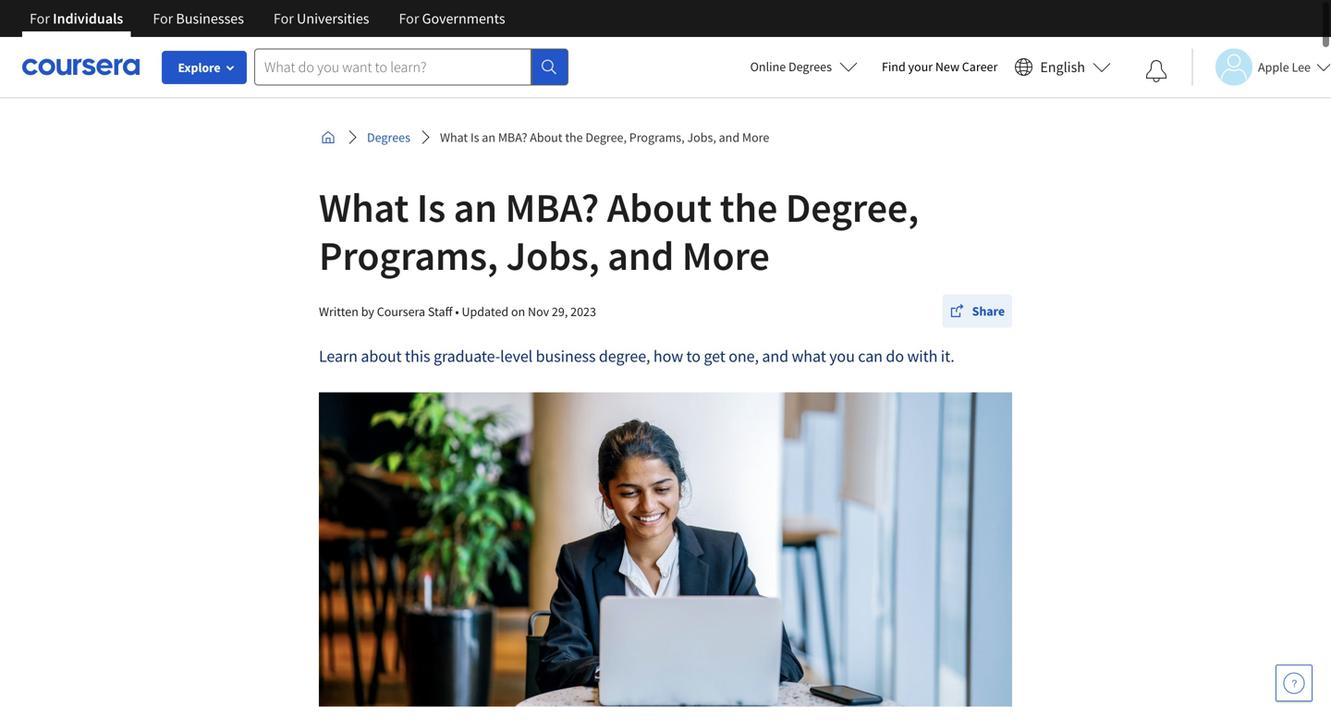 Task type: locate. For each thing, give the bounding box(es) containing it.
1 vertical spatial and
[[608, 229, 674, 281]]

english
[[1040, 58, 1085, 76]]

1 vertical spatial the
[[720, 181, 778, 232]]

1 horizontal spatial the
[[720, 181, 778, 232]]

what
[[440, 128, 468, 145], [319, 181, 409, 232]]

2 vertical spatial and
[[762, 345, 788, 366]]

jobs, inside what is an mba? about the degree, programs, jobs, and more
[[506, 229, 600, 281]]

find your new career link
[[873, 55, 1007, 79]]

0 horizontal spatial about
[[530, 128, 562, 145]]

0 horizontal spatial is
[[417, 181, 446, 232]]

4 for from the left
[[399, 9, 419, 28]]

written
[[319, 303, 359, 319]]

this
[[405, 345, 430, 366]]

can
[[858, 345, 883, 366]]

0 vertical spatial what
[[440, 128, 468, 145]]

for
[[30, 9, 50, 28], [153, 9, 173, 28], [274, 9, 294, 28], [399, 9, 419, 28]]

0 vertical spatial programs,
[[629, 128, 685, 145]]

0 vertical spatial about
[[530, 128, 562, 145]]

to
[[686, 345, 701, 366]]

is right degrees link
[[470, 128, 479, 145]]

[featured image] smiling woman in a business suit sitting at a table with her laptop and smartphone. image
[[319, 392, 1012, 720]]

1 horizontal spatial is
[[470, 128, 479, 145]]

find
[[882, 58, 906, 75]]

for up what do you want to learn? text box
[[399, 9, 419, 28]]

programs,
[[629, 128, 685, 145], [319, 229, 498, 281]]

0 horizontal spatial programs,
[[319, 229, 498, 281]]

0 vertical spatial what is an mba? about the degree, programs, jobs, and more
[[440, 128, 769, 145]]

is down degrees link
[[417, 181, 446, 232]]

3 for from the left
[[274, 9, 294, 28]]

what is an mba? about the degree, programs, jobs, and more link
[[433, 120, 777, 153]]

1 vertical spatial degree,
[[786, 181, 919, 232]]

share
[[972, 302, 1005, 319]]

2 horizontal spatial and
[[762, 345, 788, 366]]

What do you want to learn? text field
[[254, 49, 531, 86]]

for businesses
[[153, 9, 244, 28]]

degree,
[[585, 128, 627, 145], [786, 181, 919, 232]]

what down degrees link
[[319, 181, 409, 232]]

0 vertical spatial jobs,
[[687, 128, 716, 145]]

what right degrees link
[[440, 128, 468, 145]]

online degrees button
[[735, 46, 873, 87]]

1 vertical spatial degrees
[[367, 128, 410, 145]]

for individuals
[[30, 9, 123, 28]]

what is an mba? about the degree, programs, jobs, and more
[[440, 128, 769, 145], [319, 181, 919, 281]]

1 vertical spatial programs,
[[319, 229, 498, 281]]

1 vertical spatial jobs,
[[506, 229, 600, 281]]

lee
[[1292, 59, 1311, 75]]

degree,
[[599, 345, 650, 366]]

1 horizontal spatial about
[[607, 181, 712, 232]]

about
[[530, 128, 562, 145], [607, 181, 712, 232]]

it.
[[941, 345, 954, 366]]

degrees inside online degrees dropdown button
[[788, 58, 832, 75]]

banner navigation
[[15, 0, 520, 37]]

0 vertical spatial and
[[719, 128, 740, 145]]

an
[[482, 128, 495, 145], [454, 181, 497, 232]]

online degrees
[[750, 58, 832, 75]]

the inside what is an mba? about the degree, programs, jobs, and more
[[720, 181, 778, 232]]

1 horizontal spatial degree,
[[786, 181, 919, 232]]

•
[[455, 303, 459, 319]]

1 vertical spatial more
[[682, 229, 770, 281]]

0 horizontal spatial the
[[565, 128, 583, 145]]

None search field
[[254, 49, 568, 86]]

businesses
[[176, 9, 244, 28]]

1 horizontal spatial what
[[440, 128, 468, 145]]

staff
[[428, 303, 453, 319]]

do
[[886, 345, 904, 366]]

help center image
[[1283, 672, 1305, 694]]

coursera
[[377, 303, 425, 319]]

0 vertical spatial more
[[742, 128, 769, 145]]

degrees right online
[[788, 58, 832, 75]]

0 vertical spatial an
[[482, 128, 495, 145]]

the
[[565, 128, 583, 145], [720, 181, 778, 232]]

for universities
[[274, 9, 369, 28]]

governments
[[422, 9, 505, 28]]

0 horizontal spatial and
[[608, 229, 674, 281]]

on
[[511, 303, 525, 319]]

for left the businesses on the top left of the page
[[153, 9, 173, 28]]

english button
[[1007, 37, 1118, 97]]

explore button
[[162, 51, 247, 84]]

mba?
[[498, 128, 527, 145], [505, 181, 599, 232]]

0 vertical spatial degree,
[[585, 128, 627, 145]]

share button
[[943, 294, 1012, 327], [943, 294, 1012, 327]]

for left individuals at the left of the page
[[30, 9, 50, 28]]

programs, inside what is an mba? about the degree, programs, jobs, and more
[[319, 229, 498, 281]]

new
[[935, 58, 959, 75]]

one,
[[729, 345, 759, 366]]

1 for from the left
[[30, 9, 50, 28]]

with
[[907, 345, 938, 366]]

0 horizontal spatial what
[[319, 181, 409, 232]]

is
[[470, 128, 479, 145], [417, 181, 446, 232]]

jobs,
[[687, 128, 716, 145], [506, 229, 600, 281]]

degrees
[[788, 58, 832, 75], [367, 128, 410, 145]]

0 vertical spatial is
[[470, 128, 479, 145]]

1 vertical spatial what
[[319, 181, 409, 232]]

1 vertical spatial about
[[607, 181, 712, 232]]

2 for from the left
[[153, 9, 173, 28]]

0 horizontal spatial degrees
[[367, 128, 410, 145]]

1 horizontal spatial and
[[719, 128, 740, 145]]

learn about this graduate-level business degree, how to get one, and what you can do with it.
[[319, 345, 954, 366]]

0 vertical spatial the
[[565, 128, 583, 145]]

for left universities
[[274, 9, 294, 28]]

for for individuals
[[30, 9, 50, 28]]

you
[[829, 345, 855, 366]]

0 horizontal spatial jobs,
[[506, 229, 600, 281]]

find your new career
[[882, 58, 998, 75]]

learn
[[319, 345, 358, 366]]

and
[[719, 128, 740, 145], [608, 229, 674, 281], [762, 345, 788, 366]]

more
[[742, 128, 769, 145], [682, 229, 770, 281]]

level
[[500, 345, 533, 366]]

0 vertical spatial degrees
[[788, 58, 832, 75]]

degrees right home icon
[[367, 128, 410, 145]]

for for governments
[[399, 9, 419, 28]]

1 horizontal spatial degrees
[[788, 58, 832, 75]]



Task type: vqa. For each thing, say whether or not it's contained in the screenshot.
Degrees to the right
yes



Task type: describe. For each thing, give the bounding box(es) containing it.
about inside what is an mba? about the degree, programs, jobs, and more
[[607, 181, 712, 232]]

apple lee button
[[1191, 49, 1331, 86]]

written by coursera staff • updated on nov 29, 2023
[[319, 303, 596, 319]]

home image
[[321, 129, 336, 144]]

what
[[792, 345, 826, 366]]

what inside what is an mba? about the degree, programs, jobs, and more
[[319, 181, 409, 232]]

by
[[361, 303, 374, 319]]

apple
[[1258, 59, 1289, 75]]

degrees inside degrees link
[[367, 128, 410, 145]]

0 vertical spatial mba?
[[498, 128, 527, 145]]

for for universities
[[274, 9, 294, 28]]

about
[[361, 345, 402, 366]]

updated
[[462, 303, 509, 319]]

coursera image
[[22, 52, 140, 82]]

for governments
[[399, 9, 505, 28]]

1 vertical spatial mba?
[[505, 181, 599, 232]]

is inside what is an mba? about the degree, programs, jobs, and more link
[[470, 128, 479, 145]]

2023
[[570, 303, 596, 319]]

1 vertical spatial what is an mba? about the degree, programs, jobs, and more
[[319, 181, 919, 281]]

for for businesses
[[153, 9, 173, 28]]

your
[[908, 58, 933, 75]]

online
[[750, 58, 786, 75]]

individuals
[[53, 9, 123, 28]]

0 horizontal spatial degree,
[[585, 128, 627, 145]]

show notifications image
[[1145, 60, 1167, 82]]

nov
[[528, 303, 549, 319]]

1 vertical spatial an
[[454, 181, 497, 232]]

how
[[653, 345, 683, 366]]

explore
[[178, 59, 220, 76]]

degrees link
[[360, 120, 418, 153]]

apple lee
[[1258, 59, 1311, 75]]

universities
[[297, 9, 369, 28]]

career
[[962, 58, 998, 75]]

business
[[536, 345, 596, 366]]

1 vertical spatial is
[[417, 181, 446, 232]]

graduate-
[[433, 345, 500, 366]]

1 horizontal spatial jobs,
[[687, 128, 716, 145]]

1 horizontal spatial programs,
[[629, 128, 685, 145]]

degree, inside what is an mba? about the degree, programs, jobs, and more
[[786, 181, 919, 232]]

29,
[[552, 303, 568, 319]]

get
[[704, 345, 725, 366]]



